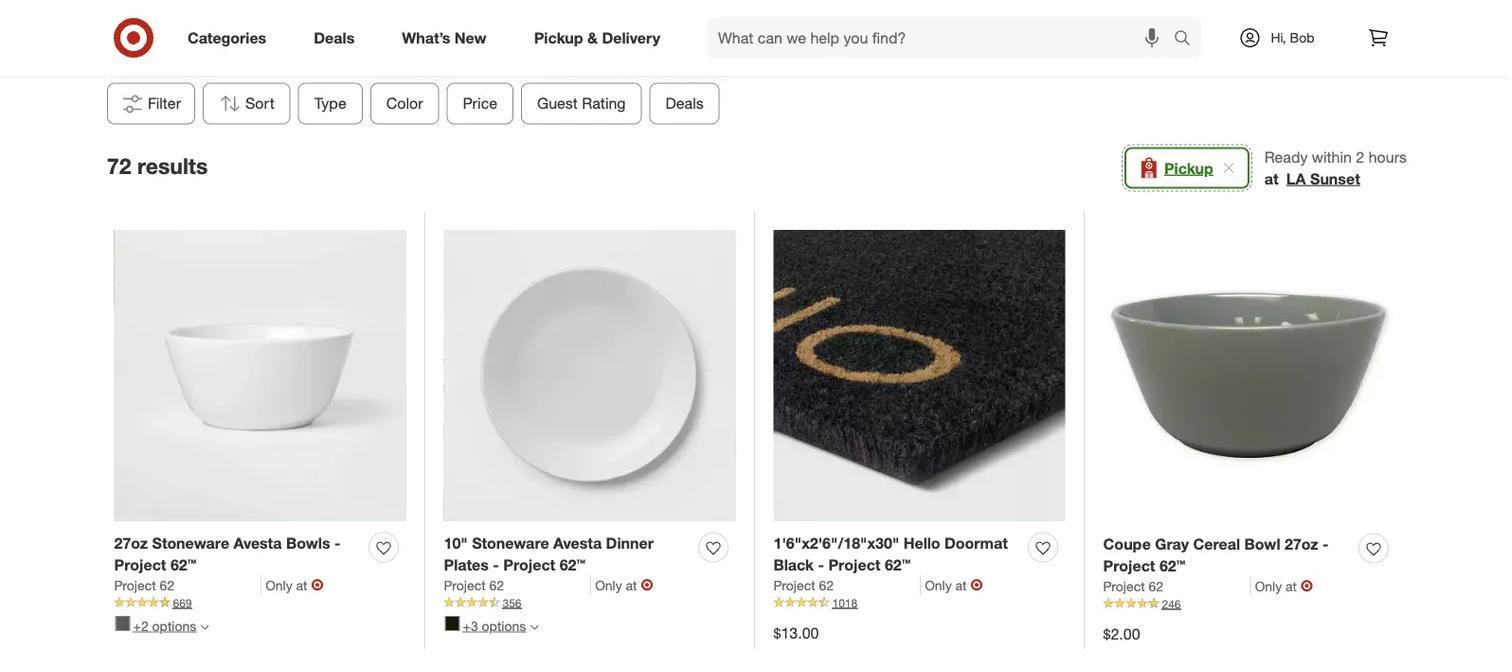 Task type: describe. For each thing, give the bounding box(es) containing it.
+3 options
[[463, 618, 526, 635]]

project inside 27oz stoneware avesta bowls - project 62™
[[114, 556, 166, 575]]

10" stoneware avesta dinner plates - project 62™ link
[[444, 533, 691, 576]]

only at ¬ for 27oz stoneware avesta bowls - project 62™
[[265, 576, 324, 595]]

filter button
[[107, 83, 195, 125]]

black image for 10" stoneware avesta dinner plates - project 62™
[[445, 617, 460, 632]]

+3
[[463, 618, 478, 635]]

1'6"x2'6"/18"x30" hello doormat black - project 62™ link
[[773, 533, 1021, 576]]

$13.00
[[773, 624, 819, 643]]

1'6"x2'6"/18"x30"
[[773, 534, 899, 553]]

deals button
[[650, 83, 720, 125]]

within
[[1312, 148, 1352, 167]]

bowls
[[286, 534, 330, 553]]

project 62 link for coupe
[[1103, 577, 1251, 596]]

246
[[1162, 597, 1181, 611]]

type button
[[298, 83, 363, 125]]

cereal
[[1193, 535, 1240, 554]]

246 link
[[1103, 596, 1396, 613]]

¬ for coupe gray cereal bowl 27oz - project 62™
[[1301, 577, 1313, 596]]

bob
[[1290, 29, 1314, 46]]

- inside coupe gray cereal bowl 27oz - project 62™
[[1323, 535, 1329, 554]]

669 link
[[114, 595, 406, 612]]

at for coupe gray cereal bowl 27oz - project 62™
[[1286, 578, 1297, 595]]

user image by @arielxbaker image
[[509, 0, 660, 59]]

all colors element for 62™
[[200, 621, 209, 632]]

guest
[[537, 94, 578, 113]]

categories
[[188, 28, 266, 47]]

+3 options button
[[436, 611, 547, 642]]

27oz inside coupe gray cereal bowl 27oz - project 62™
[[1285, 535, 1318, 554]]

- inside 1'6"x2'6"/18"x30" hello doormat black - project 62™
[[818, 556, 824, 575]]

pickup for pickup
[[1164, 159, 1213, 178]]

62™ inside coupe gray cereal bowl 27oz - project 62™
[[1159, 557, 1185, 576]]

avesta for dinner
[[553, 534, 602, 553]]

62™ inside 27oz stoneware avesta bowls - project 62™
[[170, 556, 196, 575]]

type
[[314, 94, 347, 113]]

¬ for 10" stoneware avesta dinner plates - project 62™
[[641, 576, 653, 595]]

color
[[386, 94, 423, 113]]

black image for 27oz stoneware avesta bowls - project 62™
[[115, 617, 130, 632]]

project inside coupe gray cereal bowl 27oz - project 62™
[[1103, 557, 1155, 576]]

search
[[1165, 30, 1211, 49]]

what's
[[402, 28, 450, 47]]

doormat
[[944, 534, 1008, 553]]

72 results
[[107, 153, 208, 179]]

only for coupe gray cereal bowl 27oz - project 62™
[[1255, 578, 1282, 595]]

project 62 for coupe gray cereal bowl 27oz - project 62™
[[1103, 578, 1163, 595]]

ready within 2 hours at la sunset
[[1264, 148, 1407, 188]]

user image by @everydaywithmrsj image
[[992, 0, 1143, 59]]

+2 options
[[133, 618, 196, 635]]

at for 1'6"x2'6"/18"x30" hello doormat black - project 62™
[[955, 577, 967, 594]]

la
[[1286, 170, 1306, 188]]

62 for 10"
[[489, 577, 504, 594]]

10"
[[444, 534, 468, 553]]

results
[[137, 153, 208, 179]]

delivery
[[602, 28, 660, 47]]

la sunset button
[[1286, 168, 1360, 190]]

only at ¬ for coupe gray cereal bowl 27oz - project 62™
[[1255, 577, 1313, 596]]

only at ¬ for 1'6"x2'6"/18"x30" hello doormat black - project 62™
[[925, 576, 983, 595]]

pickup & delivery
[[534, 28, 660, 47]]

¬ for 27oz stoneware avesta bowls - project 62™
[[311, 576, 324, 595]]

hi,
[[1271, 29, 1286, 46]]

guest rating button
[[521, 83, 642, 125]]

27oz stoneware avesta bowls - project 62™ link
[[114, 533, 361, 576]]

sort button
[[203, 83, 291, 125]]

plates
[[444, 556, 489, 575]]

options for 62™
[[152, 618, 196, 635]]

$2.00
[[1103, 625, 1140, 644]]



Task type: vqa. For each thing, say whether or not it's contained in the screenshot.
Baton Rouge Siegen
no



Task type: locate. For each thing, give the bounding box(es) containing it.
all colors image
[[530, 624, 538, 632]]

1 horizontal spatial all colors element
[[530, 621, 538, 632]]

27oz inside 27oz stoneware avesta bowls - project 62™
[[114, 534, 148, 553]]

0 horizontal spatial avesta
[[234, 534, 282, 553]]

project 62 link
[[114, 576, 262, 595], [444, 576, 591, 595], [773, 576, 921, 595], [1103, 577, 1251, 596]]

all colors element right +2 options
[[200, 621, 209, 632]]

stoneware up plates
[[472, 534, 549, 553]]

0 horizontal spatial stoneware
[[152, 534, 229, 553]]

hi, bob
[[1271, 29, 1314, 46]]

62 for coupe
[[1149, 578, 1163, 595]]

only at ¬ up "669" link
[[265, 576, 324, 595]]

2 stoneware from the left
[[472, 534, 549, 553]]

1 options from the left
[[152, 618, 196, 635]]

1 horizontal spatial deals
[[666, 94, 704, 113]]

62
[[160, 577, 174, 594], [489, 577, 504, 594], [819, 577, 834, 594], [1149, 578, 1163, 595]]

options inside dropdown button
[[482, 618, 526, 635]]

at for 10" stoneware avesta dinner plates - project 62™
[[626, 577, 637, 594]]

- inside 10" stoneware avesta dinner plates - project 62™
[[493, 556, 499, 575]]

only at ¬
[[265, 576, 324, 595], [595, 576, 653, 595], [925, 576, 983, 595], [1255, 577, 1313, 596]]

stoneware inside 10" stoneware avesta dinner plates - project 62™
[[472, 534, 549, 553]]

669
[[173, 596, 192, 610]]

all colors element
[[200, 621, 209, 632], [530, 621, 538, 632]]

&
[[587, 28, 598, 47]]

coupe
[[1103, 535, 1151, 554]]

2 black image from the left
[[445, 617, 460, 632]]

search button
[[1165, 17, 1211, 63]]

avesta
[[234, 534, 282, 553], [553, 534, 602, 553]]

at for 27oz stoneware avesta bowls - project 62™
[[296, 577, 307, 594]]

user image by @martamccue image
[[831, 0, 982, 59]]

0 horizontal spatial 27oz
[[114, 534, 148, 553]]

at down bowls
[[296, 577, 307, 594]]

62 up 246
[[1149, 578, 1163, 595]]

project 62 link up 669 at left
[[114, 576, 262, 595]]

10" stoneware avesta dinner plates - project 62™ image
[[444, 230, 736, 522], [444, 230, 736, 522]]

-
[[334, 534, 341, 553], [1323, 535, 1329, 554], [493, 556, 499, 575], [818, 556, 824, 575]]

project 62 link for 27oz
[[114, 576, 262, 595]]

options inside dropdown button
[[152, 618, 196, 635]]

user image by @athomeangelique image
[[670, 0, 821, 59]]

¬ down bowls
[[311, 576, 324, 595]]

sort
[[245, 94, 275, 113]]

1 black image from the left
[[115, 617, 130, 632]]

project 62 link up 356
[[444, 576, 591, 595]]

62 up 669 at left
[[160, 577, 174, 594]]

0 horizontal spatial all colors element
[[200, 621, 209, 632]]

stoneware for project
[[472, 534, 549, 553]]

0 vertical spatial deals
[[314, 28, 355, 47]]

27oz stoneware avesta bowls - project 62™
[[114, 534, 341, 575]]

stoneware
[[152, 534, 229, 553], [472, 534, 549, 553]]

pickup for pickup & delivery
[[534, 28, 583, 47]]

deals link
[[298, 17, 378, 59]]

user image by @wickedhappywife image
[[348, 0, 499, 59]]

62™ up 356 link
[[560, 556, 585, 575]]

new
[[455, 28, 487, 47]]

deals for deals button
[[666, 94, 704, 113]]

only
[[265, 577, 292, 594], [595, 577, 622, 594], [925, 577, 952, 594], [1255, 578, 1282, 595]]

project 62 up 246
[[1103, 578, 1163, 595]]

gray
[[1155, 535, 1189, 554]]

- down 1'6"x2'6"/18"x30"
[[818, 556, 824, 575]]

only up 246 link
[[1255, 578, 1282, 595]]

only at ¬ up 246 link
[[1255, 577, 1313, 596]]

options for project
[[482, 618, 526, 635]]

10" stoneware avesta dinner plates - project 62™
[[444, 534, 654, 575]]

at left la
[[1264, 170, 1279, 188]]

only up 1018 link
[[925, 577, 952, 594]]

62™
[[170, 556, 196, 575], [560, 556, 585, 575], [885, 556, 911, 575], [1159, 557, 1185, 576]]

2 avesta from the left
[[553, 534, 602, 553]]

all colors element for project
[[530, 621, 538, 632]]

all colors element right +3 options
[[530, 621, 538, 632]]

project inside 1'6"x2'6"/18"x30" hello doormat black - project 62™
[[828, 556, 880, 575]]

all colors element inside "+3 options" dropdown button
[[530, 621, 538, 632]]

¬ down doormat
[[970, 576, 983, 595]]

guest rating
[[537, 94, 626, 113]]

project 62 down plates
[[444, 577, 504, 594]]

all colors image
[[200, 624, 209, 632]]

27oz up +2
[[114, 534, 148, 553]]

27oz right 'bowl' at the right bottom of the page
[[1285, 535, 1318, 554]]

color button
[[370, 83, 439, 125]]

avesta inside 10" stoneware avesta dinner plates - project 62™
[[553, 534, 602, 553]]

coupe gray cereal bowl 27oz - project 62™ link
[[1103, 534, 1351, 577]]

pickup & delivery link
[[518, 17, 684, 59]]

2 all colors element from the left
[[530, 621, 538, 632]]

62 for 27oz
[[160, 577, 174, 594]]

only at ¬ up 356 link
[[595, 576, 653, 595]]

62™ inside 10" stoneware avesta dinner plates - project 62™
[[560, 556, 585, 575]]

- right plates
[[493, 556, 499, 575]]

black image left +2
[[115, 617, 130, 632]]

deals
[[314, 28, 355, 47], [666, 94, 704, 113]]

¬ for 1'6"x2'6"/18"x30" hello doormat black - project 62™
[[970, 576, 983, 595]]

user image by @homewithsylviac image
[[1153, 0, 1304, 59]]

project
[[114, 556, 166, 575], [503, 556, 555, 575], [828, 556, 880, 575], [1103, 557, 1155, 576], [114, 577, 156, 594], [444, 577, 486, 594], [773, 577, 815, 594], [1103, 578, 1145, 595]]

avesta left bowls
[[234, 534, 282, 553]]

sunset
[[1310, 170, 1360, 188]]

1'6"x2'6"/18"x30" hello doormat black - project 62™ image
[[773, 230, 1065, 522], [773, 230, 1065, 522]]

categories link
[[171, 17, 290, 59]]

2
[[1356, 148, 1364, 167]]

+2 options button
[[107, 611, 217, 642]]

project 62 link for 1'6"x2'6"/18"x30"
[[773, 576, 921, 595]]

filter
[[148, 94, 181, 113]]

356
[[503, 596, 522, 610]]

price button
[[447, 83, 514, 125]]

project 62 link for 10"
[[444, 576, 591, 595]]

user image by @at.home.with.hilary image
[[1314, 0, 1465, 59]]

at
[[1264, 170, 1279, 188], [296, 577, 307, 594], [626, 577, 637, 594], [955, 577, 967, 594], [1286, 578, 1297, 595]]

pickup inside button
[[1164, 159, 1213, 178]]

avesta inside 27oz stoneware avesta bowls - project 62™
[[234, 534, 282, 553]]

at down doormat
[[955, 577, 967, 594]]

only up "669" link
[[265, 577, 292, 594]]

project 62 link up 246
[[1103, 577, 1251, 596]]

27oz stoneware avesta bowls - project 62™ image
[[114, 230, 406, 522], [114, 230, 406, 522]]

+2
[[133, 618, 148, 635]]

price
[[463, 94, 497, 113]]

1 horizontal spatial black image
[[445, 617, 460, 632]]

1018 link
[[773, 595, 1065, 612]]

- right 'bowl' at the right bottom of the page
[[1323, 535, 1329, 554]]

¬ up 246 link
[[1301, 577, 1313, 596]]

1 horizontal spatial stoneware
[[472, 534, 549, 553]]

at up 246 link
[[1286, 578, 1297, 595]]

1 vertical spatial deals
[[666, 94, 704, 113]]

coupe gray cereal bowl 27oz - project 62™
[[1103, 535, 1329, 576]]

hours
[[1369, 148, 1407, 167]]

pickup
[[534, 28, 583, 47], [1164, 159, 1213, 178]]

project 62 down black
[[773, 577, 834, 594]]

72
[[107, 153, 131, 179]]

62™ up 669 at left
[[170, 556, 196, 575]]

stoneware for 62™
[[152, 534, 229, 553]]

What can we help you find? suggestions appear below search field
[[707, 17, 1178, 59]]

1 all colors element from the left
[[200, 621, 209, 632]]

user image by @brennaberg image
[[187, 0, 338, 59]]

project 62 for 1'6"x2'6"/18"x30" hello doormat black - project 62™
[[773, 577, 834, 594]]

1 stoneware from the left
[[152, 534, 229, 553]]

27oz
[[114, 534, 148, 553], [1285, 535, 1318, 554]]

avesta for bowls
[[234, 534, 282, 553]]

1 horizontal spatial pickup
[[1164, 159, 1213, 178]]

1 horizontal spatial options
[[482, 618, 526, 635]]

- inside 27oz stoneware avesta bowls - project 62™
[[334, 534, 341, 553]]

only for 27oz stoneware avesta bowls - project 62™
[[265, 577, 292, 594]]

at inside ready within 2 hours at la sunset
[[1264, 170, 1279, 188]]

black image inside "+3 options" dropdown button
[[445, 617, 460, 632]]

0 horizontal spatial deals
[[314, 28, 355, 47]]

dinner
[[606, 534, 654, 553]]

what's new link
[[386, 17, 510, 59]]

deals up type
[[314, 28, 355, 47]]

0 horizontal spatial options
[[152, 618, 196, 635]]

hello
[[903, 534, 940, 553]]

62™ down hello
[[885, 556, 911, 575]]

¬
[[311, 576, 324, 595], [641, 576, 653, 595], [970, 576, 983, 595], [1301, 577, 1313, 596]]

62™ down gray
[[1159, 557, 1185, 576]]

1'6"x2'6"/18"x30" hello doormat black - project 62™
[[773, 534, 1008, 575]]

options down 669 at left
[[152, 618, 196, 635]]

rating
[[582, 94, 626, 113]]

62™ inside 1'6"x2'6"/18"x30" hello doormat black - project 62™
[[885, 556, 911, 575]]

2 options from the left
[[482, 618, 526, 635]]

0 horizontal spatial black image
[[115, 617, 130, 632]]

deals inside button
[[666, 94, 704, 113]]

avesta left dinner
[[553, 534, 602, 553]]

options
[[152, 618, 196, 635], [482, 618, 526, 635]]

only up 356 link
[[595, 577, 622, 594]]

black image
[[115, 617, 130, 632], [445, 617, 460, 632]]

at down dinner
[[626, 577, 637, 594]]

62 up 356
[[489, 577, 504, 594]]

stoneware inside 27oz stoneware avesta bowls - project 62™
[[152, 534, 229, 553]]

pickup button
[[1124, 147, 1249, 189]]

62 for 1'6"x2'6"/18"x30"
[[819, 577, 834, 594]]

stoneware up 669 at left
[[152, 534, 229, 553]]

only at ¬ for 10" stoneware avesta dinner plates - project 62™
[[595, 576, 653, 595]]

black
[[773, 556, 814, 575]]

ready
[[1264, 148, 1308, 167]]

what's new
[[402, 28, 487, 47]]

only for 10" stoneware avesta dinner plates - project 62™
[[595, 577, 622, 594]]

1 horizontal spatial avesta
[[553, 534, 602, 553]]

0 horizontal spatial pickup
[[534, 28, 583, 47]]

1 horizontal spatial 27oz
[[1285, 535, 1318, 554]]

black image left "+3"
[[445, 617, 460, 632]]

1 vertical spatial pickup
[[1164, 159, 1213, 178]]

project 62
[[114, 577, 174, 594], [444, 577, 504, 594], [773, 577, 834, 594], [1103, 578, 1163, 595]]

1 avesta from the left
[[234, 534, 282, 553]]

project 62 for 27oz stoneware avesta bowls - project 62™
[[114, 577, 174, 594]]

deals right rating
[[666, 94, 704, 113]]

bowl
[[1244, 535, 1280, 554]]

coupe gray cereal bowl 27oz - project 62™ image
[[1103, 230, 1396, 523], [1103, 230, 1396, 523]]

- right bowls
[[334, 534, 341, 553]]

options down 356
[[482, 618, 526, 635]]

all colors element inside +2 options dropdown button
[[200, 621, 209, 632]]

¬ down dinner
[[641, 576, 653, 595]]

1018
[[832, 596, 857, 610]]

only for 1'6"x2'6"/18"x30" hello doormat black - project 62™
[[925, 577, 952, 594]]

project inside 10" stoneware avesta dinner plates - project 62™
[[503, 556, 555, 575]]

deals for deals link
[[314, 28, 355, 47]]

0 vertical spatial pickup
[[534, 28, 583, 47]]

356 link
[[444, 595, 736, 612]]

project 62 up +2
[[114, 577, 174, 594]]

project 62 for 10" stoneware avesta dinner plates - project 62™
[[444, 577, 504, 594]]

project 62 link up "1018"
[[773, 576, 921, 595]]

only at ¬ up 1018 link
[[925, 576, 983, 595]]

62 up "1018"
[[819, 577, 834, 594]]



